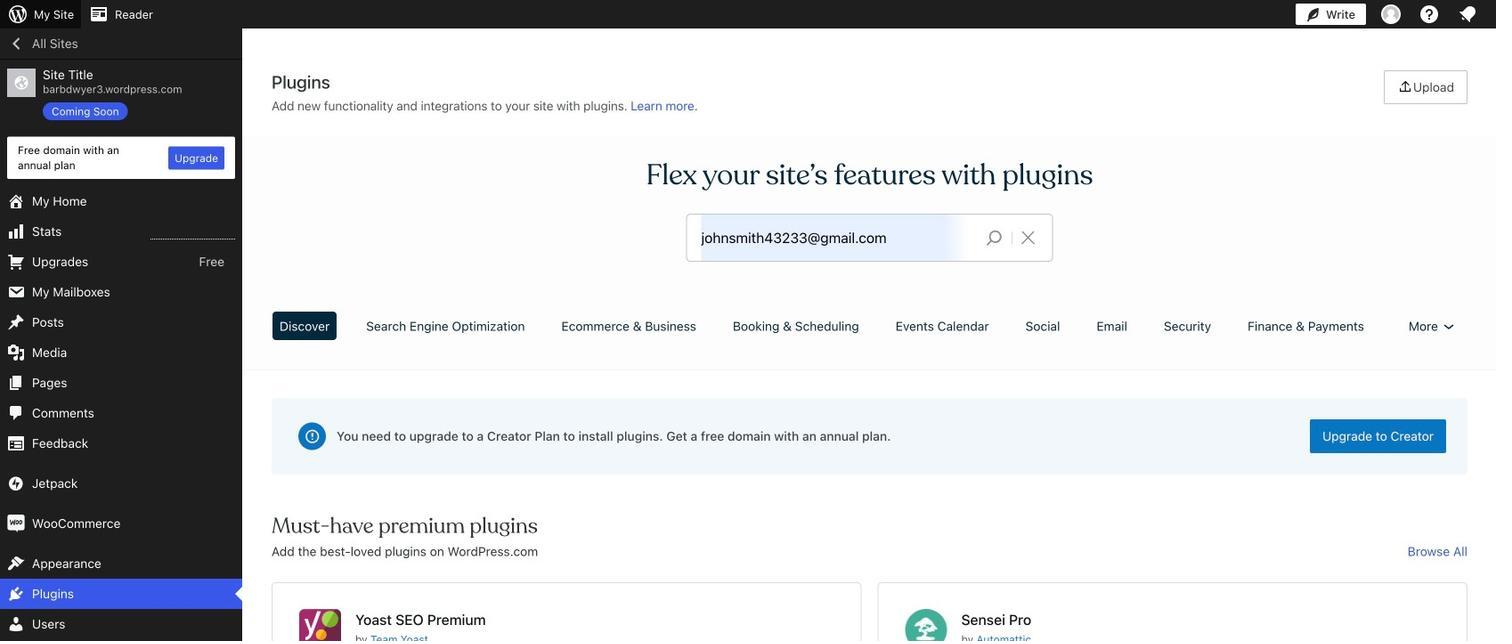 Task type: describe. For each thing, give the bounding box(es) containing it.
open search image
[[972, 225, 1017, 250]]

my profile image
[[1381, 4, 1401, 24]]

2 plugin icon image from the left
[[905, 609, 947, 641]]

1 img image from the top
[[7, 475, 25, 493]]

manage your notifications image
[[1457, 4, 1478, 25]]

1 plugin icon image from the left
[[299, 609, 341, 641]]

Search search field
[[701, 215, 972, 261]]



Task type: vqa. For each thing, say whether or not it's contained in the screenshot.
main content
yes



Task type: locate. For each thing, give the bounding box(es) containing it.
plugin icon image
[[299, 609, 341, 641], [905, 609, 947, 641]]

close search image
[[1006, 227, 1050, 248]]

main content
[[265, 70, 1474, 641]]

highest hourly views 0 image
[[150, 228, 235, 240]]

0 horizontal spatial plugin icon image
[[299, 609, 341, 641]]

help image
[[1419, 4, 1440, 25]]

0 vertical spatial img image
[[7, 475, 25, 493]]

1 horizontal spatial plugin icon image
[[905, 609, 947, 641]]

img image
[[7, 475, 25, 493], [7, 515, 25, 533]]

None search field
[[687, 215, 1052, 261]]

2 img image from the top
[[7, 515, 25, 533]]

1 vertical spatial img image
[[7, 515, 25, 533]]



